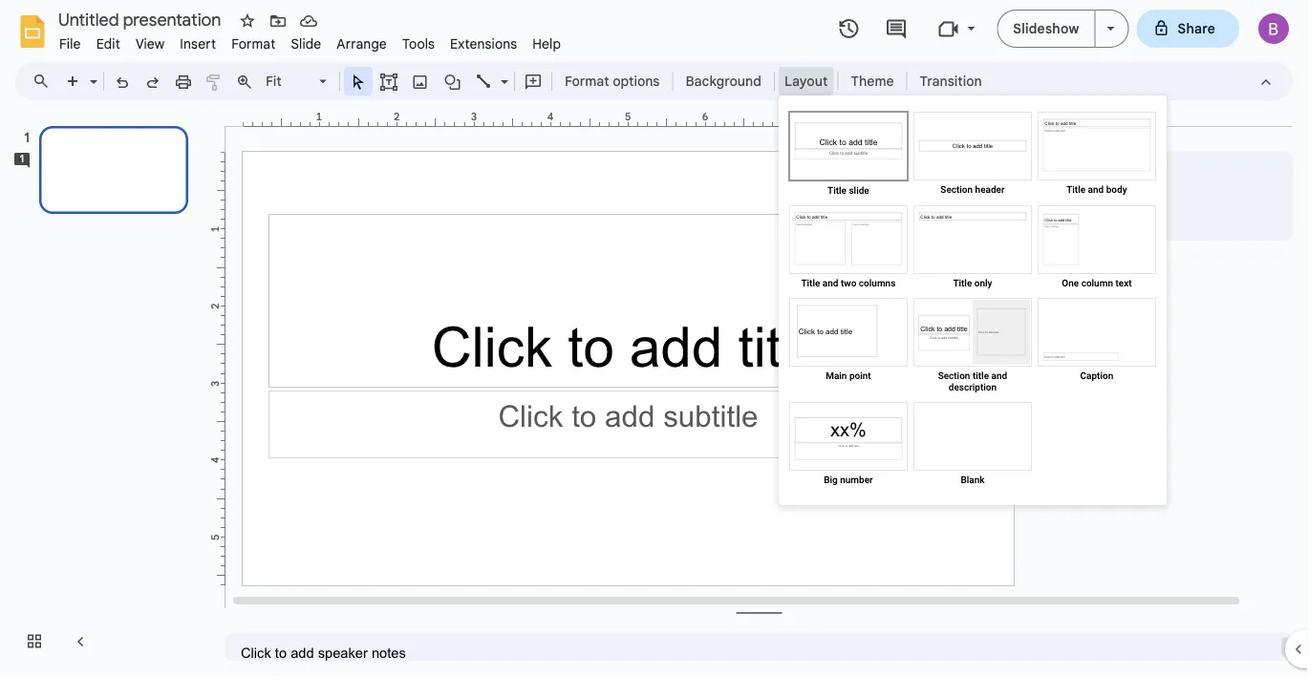 Task type: describe. For each thing, give the bounding box(es) containing it.
slideshow
[[1013, 20, 1079, 37]]

format options
[[565, 73, 660, 89]]

row containing main point
[[786, 295, 1159, 399]]

header
[[975, 183, 1005, 195]]

extensions menu item
[[443, 32, 525, 55]]

great!
[[1040, 211, 1078, 228]]

one column text
[[1062, 277, 1132, 289]]

Menus field
[[24, 68, 66, 95]]

new slide with layout image
[[85, 69, 97, 75]]

arrange menu item
[[329, 32, 395, 55]]

today
[[1133, 186, 1166, 200]]

background
[[686, 73, 761, 89]]

row containing section header
[[786, 109, 1159, 203]]

bob builder image
[[1040, 168, 1070, 199]]

row containing big number
[[786, 399, 1159, 492]]

title for title slide
[[828, 184, 847, 196]]

two
[[841, 277, 857, 289]]

bob builder 10:54 am today
[[1082, 169, 1166, 200]]

menu bar banner
[[0, 0, 1308, 677]]

title for title and two columns
[[801, 277, 820, 289]]

10:54 am
[[1082, 186, 1130, 200]]

only
[[974, 277, 992, 289]]

transition
[[920, 73, 982, 89]]

title only
[[953, 277, 992, 289]]

view menu item
[[128, 32, 172, 55]]

shape image
[[442, 68, 464, 95]]

transition button
[[911, 67, 991, 96]]

help
[[532, 35, 561, 52]]

slide menu item
[[283, 32, 329, 55]]

number
[[840, 474, 873, 485]]

slide
[[291, 35, 321, 52]]

edit menu item
[[89, 32, 128, 55]]

main point
[[826, 370, 871, 381]]

share button
[[1137, 10, 1239, 48]]

tools
[[402, 35, 435, 52]]

big number
[[824, 474, 873, 485]]

tools menu item
[[395, 32, 443, 55]]

text
[[1116, 277, 1132, 289]]

theme button
[[842, 67, 903, 96]]

caption
[[1080, 370, 1113, 381]]

slide
[[849, 184, 869, 196]]

big
[[824, 474, 838, 485]]

section title and description
[[938, 370, 1007, 393]]

arrange
[[337, 35, 387, 52]]

view
[[136, 35, 165, 52]]

insert image image
[[409, 68, 431, 95]]

extensions
[[450, 35, 517, 52]]

columns
[[859, 277, 896, 289]]

title for title only
[[953, 277, 972, 289]]

builder
[[1111, 169, 1157, 186]]

help menu item
[[525, 32, 569, 55]]

and for body
[[1088, 183, 1104, 195]]



Task type: vqa. For each thing, say whether or not it's contained in the screenshot.


Task type: locate. For each thing, give the bounding box(es) containing it.
row down "description"
[[786, 399, 1159, 492]]

2 vertical spatial and
[[991, 370, 1007, 381]]

title left slide
[[828, 184, 847, 196]]

bob
[[1082, 169, 1107, 186]]

Zoom text field
[[263, 68, 316, 95]]

share
[[1178, 20, 1215, 37]]

title slide
[[828, 184, 869, 196]]

title and body
[[1067, 183, 1127, 195]]

title left only
[[953, 277, 972, 289]]

2 row from the top
[[786, 203, 1159, 295]]

title left two on the right of the page
[[801, 277, 820, 289]]

application
[[0, 0, 1308, 677]]

row down title only
[[786, 295, 1159, 399]]

2 horizontal spatial and
[[1088, 183, 1104, 195]]

main toolbar
[[56, 67, 992, 96]]

section left header
[[941, 183, 973, 195]]

list
[[1024, 151, 1294, 241]]

1 vertical spatial section
[[938, 370, 970, 381]]

point
[[849, 370, 871, 381]]

section header
[[941, 183, 1005, 195]]

format down star checkbox
[[231, 35, 276, 52]]

layout button
[[779, 67, 834, 96]]

1 vertical spatial and
[[823, 277, 838, 289]]

format menu item
[[224, 32, 283, 55]]

0 vertical spatial format
[[231, 35, 276, 52]]

slideshow button
[[997, 10, 1096, 48]]

row down transition button
[[786, 109, 1159, 203]]

title
[[1067, 183, 1086, 195], [828, 184, 847, 196], [801, 277, 820, 289], [953, 277, 972, 289]]

main
[[826, 370, 847, 381]]

4 row from the top
[[786, 399, 1159, 492]]

format options button
[[556, 67, 668, 96]]

file menu item
[[52, 32, 89, 55]]

description
[[949, 381, 997, 393]]

format for format options
[[565, 73, 609, 89]]

file
[[59, 35, 81, 52]]

format for format
[[231, 35, 276, 52]]

blank
[[961, 474, 985, 485]]

section
[[941, 183, 973, 195], [938, 370, 970, 381]]

edit
[[96, 35, 120, 52]]

and left body
[[1088, 183, 1104, 195]]

format
[[231, 35, 276, 52], [565, 73, 609, 89]]

title for title and body
[[1067, 183, 1086, 195]]

row
[[786, 109, 1159, 203], [786, 203, 1159, 295], [786, 295, 1159, 399], [786, 399, 1159, 492]]

and right title
[[991, 370, 1007, 381]]

1 vertical spatial format
[[565, 73, 609, 89]]

3 row from the top
[[786, 295, 1159, 399]]

section for section header
[[941, 183, 973, 195]]

and left two on the right of the page
[[823, 277, 838, 289]]

menu bar
[[52, 25, 569, 56]]

title and two columns
[[801, 277, 896, 289]]

application containing slideshow
[[0, 0, 1308, 677]]

format inside button
[[565, 73, 609, 89]]

options
[[613, 73, 660, 89]]

0 horizontal spatial format
[[231, 35, 276, 52]]

title up great!
[[1067, 183, 1086, 195]]

navigation
[[0, 108, 210, 677]]

theme
[[851, 73, 894, 89]]

section for section title and description
[[938, 370, 970, 381]]

row down section header at the right top
[[786, 203, 1159, 295]]

and for two
[[823, 277, 838, 289]]

section left title
[[938, 370, 970, 381]]

1 row from the top
[[786, 109, 1159, 203]]

and
[[1088, 183, 1104, 195], [823, 277, 838, 289], [991, 370, 1007, 381]]

0 vertical spatial section
[[941, 183, 973, 195]]

row containing title and two columns
[[786, 203, 1159, 295]]

start slideshow (⌘+enter) image
[[1107, 27, 1115, 31]]

insert menu item
[[172, 32, 224, 55]]

Zoom field
[[260, 68, 335, 96]]

Rename text field
[[52, 8, 232, 31]]

body
[[1106, 183, 1127, 195]]

insert
[[180, 35, 216, 52]]

0 vertical spatial and
[[1088, 183, 1104, 195]]

menu bar containing file
[[52, 25, 569, 56]]

and inside 'section title and description'
[[991, 370, 1007, 381]]

one
[[1062, 277, 1079, 289]]

section inside 'section title and description'
[[938, 370, 970, 381]]

1 horizontal spatial format
[[565, 73, 609, 89]]

list containing bob builder
[[1024, 151, 1294, 241]]

title
[[973, 370, 989, 381]]

layout
[[784, 73, 828, 89]]

column
[[1081, 277, 1113, 289]]

0 horizontal spatial and
[[823, 277, 838, 289]]

menu bar inside menu bar banner
[[52, 25, 569, 56]]

format left options
[[565, 73, 609, 89]]

background button
[[677, 67, 770, 96]]

format inside menu item
[[231, 35, 276, 52]]

Star checkbox
[[234, 8, 261, 34]]

1 horizontal spatial and
[[991, 370, 1007, 381]]



